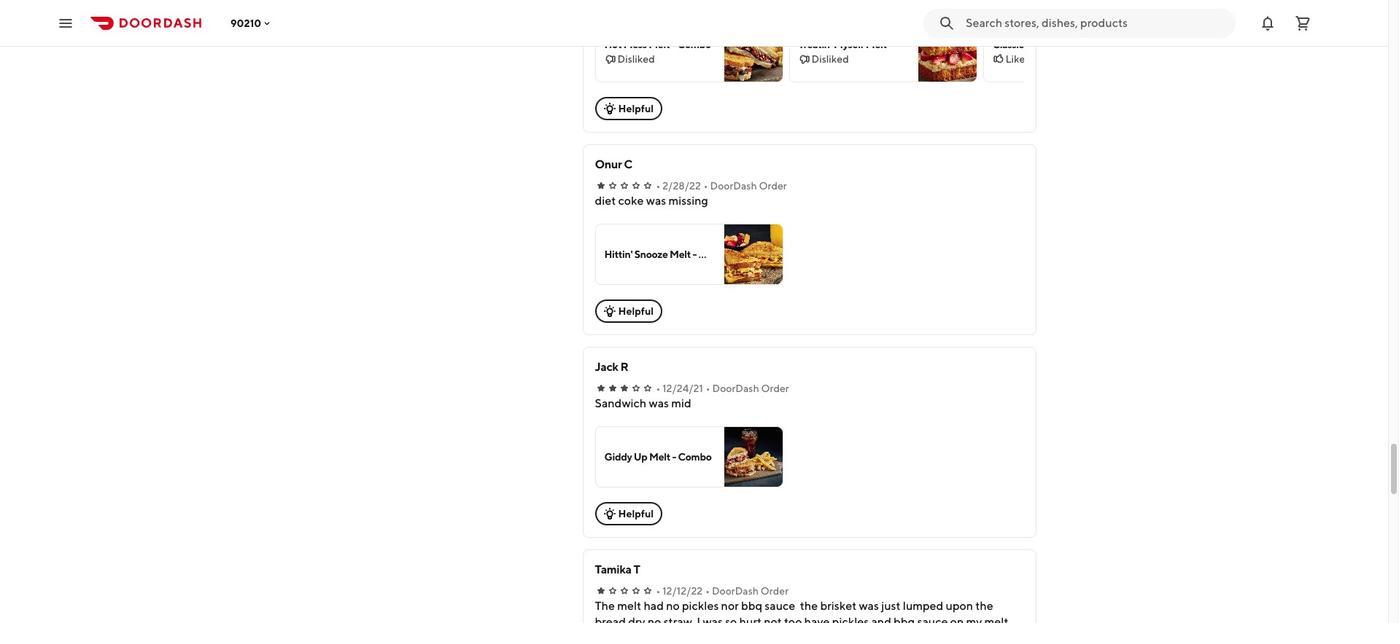 Task type: locate. For each thing, give the bounding box(es) containing it.
disliked down mess
[[618, 53, 655, 65]]

order for r
[[761, 383, 789, 395]]

c
[[624, 158, 633, 171]]

giddy up melt - combo button
[[595, 427, 783, 488]]

90210 button
[[231, 17, 273, 29]]

doordash for onur c
[[710, 180, 757, 192]]

2 vertical spatial helpful
[[618, 509, 654, 520]]

treatin' myself melt image
[[918, 22, 977, 82]]

2 disliked from the left
[[812, 53, 849, 65]]

1 disliked from the left
[[618, 53, 655, 65]]

3 helpful from the top
[[618, 509, 654, 520]]

1 vertical spatial helpful
[[618, 306, 654, 317]]

1 horizontal spatial disliked
[[812, 53, 849, 65]]

onur
[[595, 158, 622, 171]]

meltdown
[[1026, 39, 1072, 50]]

helpful up r
[[618, 306, 654, 317]]

helpful button
[[595, 97, 663, 120], [595, 300, 663, 323], [595, 503, 663, 526]]

1 helpful button from the top
[[595, 97, 663, 120]]

order for t
[[761, 586, 789, 598]]

1 vertical spatial order
[[761, 383, 789, 395]]

2 vertical spatial doordash
[[712, 586, 759, 598]]

doordash right 12/12/22
[[712, 586, 759, 598]]

notification bell image
[[1259, 14, 1277, 32]]

doordash for tamika t
[[712, 586, 759, 598]]

- right snooze
[[693, 249, 697, 260]]

doordash right 2/28/22
[[710, 180, 757, 192]]

- right up
[[672, 452, 676, 463]]

melt for myself
[[866, 39, 887, 50]]

combo right snooze
[[699, 249, 732, 260]]

12/12/22
[[663, 586, 703, 598]]

-
[[672, 39, 676, 50], [693, 249, 697, 260], [672, 452, 676, 463]]

2 vertical spatial -
[[672, 452, 676, 463]]

hot mess melt - combo image
[[724, 22, 783, 82]]

combo right mess
[[678, 39, 711, 50]]

helpful button up "c" at the top left of page
[[595, 97, 663, 120]]

melt right myself
[[866, 39, 887, 50]]

2 helpful button from the top
[[595, 300, 663, 323]]

doordash right the 12/24/21
[[713, 383, 759, 395]]

0 vertical spatial order
[[759, 180, 787, 192]]

Store search: begin typing to search for stores available on DoorDash text field
[[966, 15, 1227, 31]]

melt right snooze
[[670, 249, 691, 260]]

helpful up t
[[618, 509, 654, 520]]

doordash
[[710, 180, 757, 192], [713, 383, 759, 395], [712, 586, 759, 598]]

melt for mess
[[649, 39, 670, 50]]

melt right mess
[[649, 39, 670, 50]]

0 vertical spatial doordash
[[710, 180, 757, 192]]

open menu image
[[57, 14, 74, 32]]

0 vertical spatial helpful button
[[595, 97, 663, 120]]

• left 12/12/22
[[656, 586, 661, 598]]

helpful button up r
[[595, 300, 663, 323]]

disliked for mess
[[618, 53, 655, 65]]

combo for onur c
[[699, 249, 732, 260]]

• right 12/12/22
[[706, 586, 710, 598]]

helpful
[[618, 103, 654, 115], [618, 306, 654, 317], [618, 509, 654, 520]]

treatin' myself melt
[[799, 39, 887, 50]]

combo right up
[[678, 452, 712, 463]]

0 vertical spatial -
[[672, 39, 676, 50]]

1 vertical spatial helpful button
[[595, 300, 663, 323]]

r
[[620, 360, 628, 374]]

hittin' snooze melt - combo
[[605, 249, 732, 260]]

helpful button for r
[[595, 503, 663, 526]]

giddy up melt - combo
[[605, 452, 712, 463]]

0 vertical spatial helpful
[[618, 103, 654, 115]]

melt right up
[[649, 452, 671, 463]]

mess
[[624, 39, 647, 50]]

• left 2/28/22
[[656, 180, 661, 192]]

giddy
[[605, 452, 632, 463]]

helpful button for c
[[595, 300, 663, 323]]

1 vertical spatial combo
[[699, 249, 732, 260]]

• right 2/28/22
[[704, 180, 708, 192]]

1 vertical spatial -
[[693, 249, 697, 260]]

2 vertical spatial combo
[[678, 452, 712, 463]]

- for onur c
[[693, 249, 697, 260]]

helpful button up t
[[595, 503, 663, 526]]

0 horizontal spatial disliked
[[618, 53, 655, 65]]

•
[[656, 180, 661, 192], [704, 180, 708, 192], [656, 383, 661, 395], [706, 383, 710, 395], [656, 586, 661, 598], [706, 586, 710, 598]]

disliked down treatin' myself melt
[[812, 53, 849, 65]]

giddy up melt - combo image
[[724, 428, 783, 487]]

tamika t
[[595, 563, 640, 577]]

• 12/24/21 • doordash order
[[656, 383, 789, 395]]

combo for jack r
[[678, 452, 712, 463]]

12/24/21
[[663, 383, 703, 395]]

2 vertical spatial helpful button
[[595, 503, 663, 526]]

disliked
[[618, 53, 655, 65], [812, 53, 849, 65]]

• right the 12/24/21
[[706, 383, 710, 395]]

helpful for onur c
[[618, 306, 654, 317]]

• 12/12/22 • doordash order
[[656, 586, 789, 598]]

3 helpful button from the top
[[595, 503, 663, 526]]

- right mess
[[672, 39, 676, 50]]

order
[[759, 180, 787, 192], [761, 383, 789, 395], [761, 586, 789, 598]]

helpful up "c" at the top left of page
[[618, 103, 654, 115]]

2 helpful from the top
[[618, 306, 654, 317]]

1 vertical spatial doordash
[[713, 383, 759, 395]]

2 vertical spatial order
[[761, 586, 789, 598]]

combo
[[678, 39, 711, 50], [699, 249, 732, 260], [678, 452, 712, 463]]

melt
[[649, 39, 670, 50], [866, 39, 887, 50], [670, 249, 691, 260], [649, 452, 671, 463]]

up
[[634, 452, 648, 463]]

disliked for myself
[[812, 53, 849, 65]]



Task type: vqa. For each thing, say whether or not it's contained in the screenshot.
Dessert to the left
no



Task type: describe. For each thing, give the bounding box(es) containing it.
hittin' snooze melt - combo button
[[595, 224, 783, 285]]

classic meltdown
[[993, 39, 1072, 50]]

onur c
[[595, 158, 633, 171]]

helpful for jack r
[[618, 509, 654, 520]]

hittin' snooze melt - combo image
[[724, 225, 783, 285]]

2/28/22
[[663, 180, 701, 192]]

jack r
[[595, 360, 628, 374]]

hittin'
[[605, 249, 633, 260]]

order for c
[[759, 180, 787, 192]]

• 2/28/22 • doordash order
[[656, 180, 787, 192]]

hot
[[605, 39, 622, 50]]

90210
[[231, 17, 261, 29]]

melt for up
[[649, 452, 671, 463]]

melt for snooze
[[670, 249, 691, 260]]

classic
[[993, 39, 1024, 50]]

0 vertical spatial combo
[[678, 39, 711, 50]]

doordash for jack r
[[713, 383, 759, 395]]

treatin'
[[799, 39, 832, 50]]

jack
[[595, 360, 618, 374]]

myself
[[834, 39, 864, 50]]

1 helpful from the top
[[618, 103, 654, 115]]

- for jack r
[[672, 452, 676, 463]]

t
[[634, 563, 640, 577]]

0 items, open order cart image
[[1294, 14, 1312, 32]]

• left the 12/24/21
[[656, 383, 661, 395]]

tamika
[[595, 563, 632, 577]]

liked
[[1006, 53, 1032, 65]]

snooze
[[635, 249, 668, 260]]

hot mess melt - combo
[[605, 39, 711, 50]]



